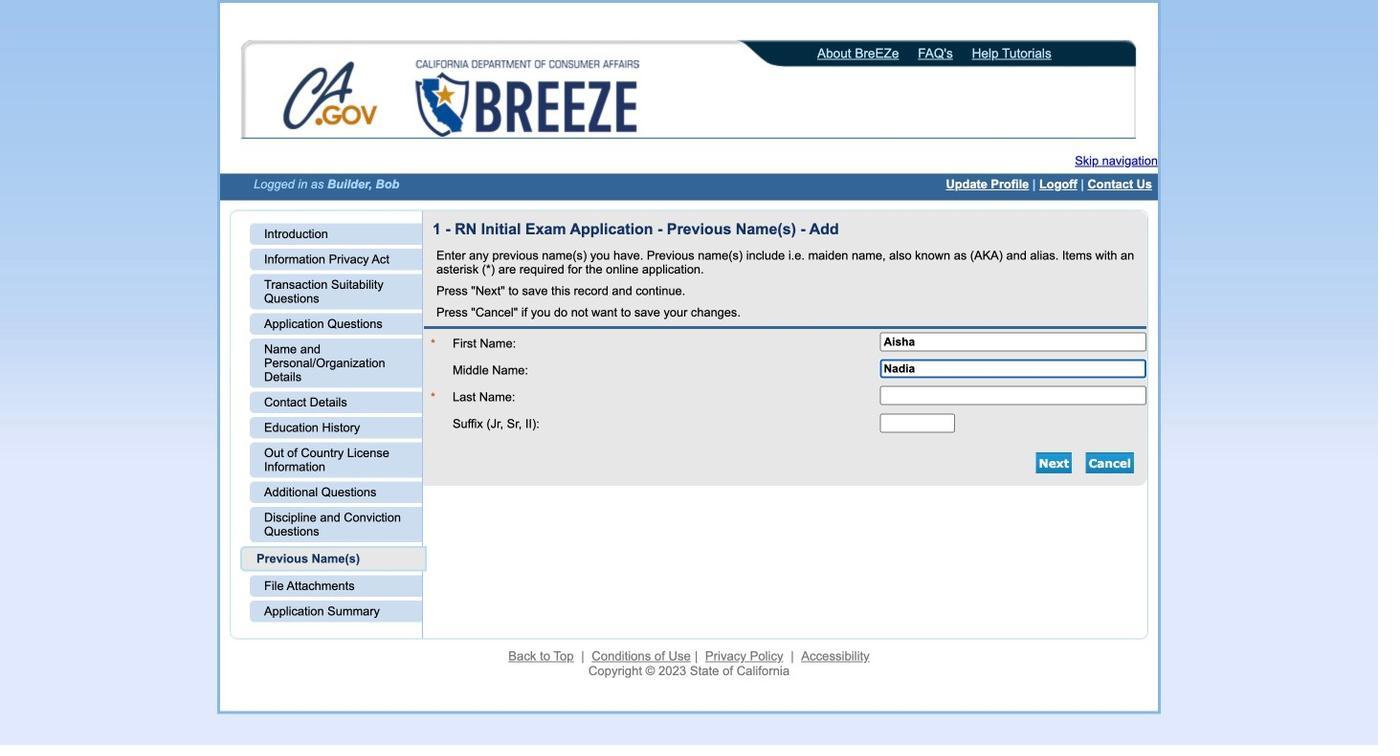 Task type: describe. For each thing, give the bounding box(es) containing it.
ca.gov image
[[282, 60, 380, 135]]

state of california breeze image
[[412, 60, 643, 137]]



Task type: vqa. For each thing, say whether or not it's contained in the screenshot.
Disclosure of your Social Security number or Individual Tax Identification Number is mandatory. Section 30 of the Business and Professions Code and Public Law 94-455 [42 U.S.C.A. 405(c)(2)(c)] authorizes collection of your Social Security number or Individual Tax Identification Number. Your Social Security number or Individual Tax Identification Number will be used exclusively for tax enforcement purposes, and for purposes of compliance with any judgment or order for family support in accordance with Section 11350.6 of the Welfare and Institutions Code, or for verification of licensure or examination status by a licensing or examination entity which utilizes a national examination and where licensure is reciprocal with the requesting state. If you fail to disclose your Social Security number or Individual Tax Identification Number, your application for initial or renewal license will not be processed and you will be reported to the Franchise Tax Board, which may assess $100 penalty against you. icon
no



Task type: locate. For each thing, give the bounding box(es) containing it.
None text field
[[880, 359, 1147, 378], [880, 386, 1147, 405], [880, 359, 1147, 378], [880, 386, 1147, 405]]

None submit
[[1037, 453, 1073, 474], [1086, 453, 1135, 474], [1037, 453, 1073, 474], [1086, 453, 1135, 474]]

None text field
[[880, 332, 1147, 352], [880, 414, 956, 433], [880, 332, 1147, 352], [880, 414, 956, 433]]



